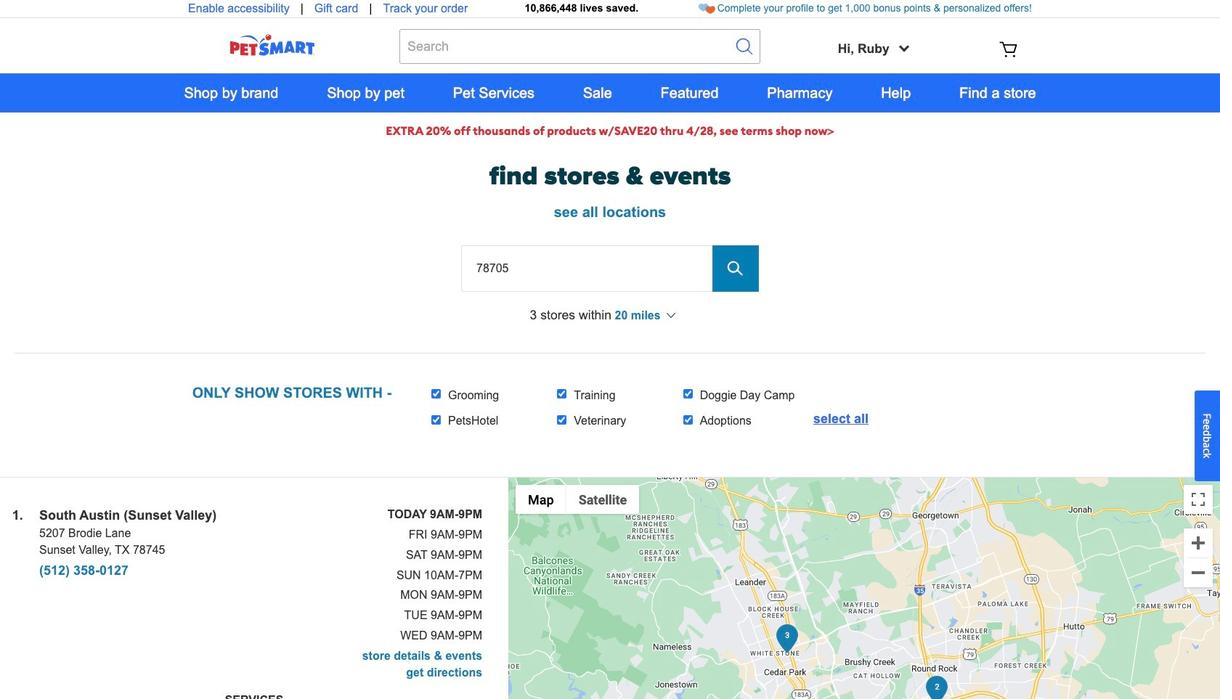 Task type: locate. For each thing, give the bounding box(es) containing it.
None checkbox
[[557, 390, 567, 399], [557, 415, 567, 425], [557, 390, 567, 399], [557, 415, 567, 425]]

menu bar
[[516, 485, 639, 514]]

None text field
[[461, 245, 759, 292]]

None checkbox
[[431, 390, 441, 399], [683, 390, 693, 399], [431, 415, 441, 425], [683, 415, 693, 425], [431, 390, 441, 399], [683, 390, 693, 399], [431, 415, 441, 425], [683, 415, 693, 425]]

petsmart image
[[203, 34, 341, 56]]

search image
[[734, 36, 754, 57]]

None search field
[[399, 29, 760, 64]]

None field
[[399, 29, 760, 64]]



Task type: vqa. For each thing, say whether or not it's contained in the screenshot.
back to top 'image'
no



Task type: describe. For each thing, give the bounding box(es) containing it.
map region
[[508, 478, 1220, 699]]

search search field
[[399, 29, 760, 64]]



